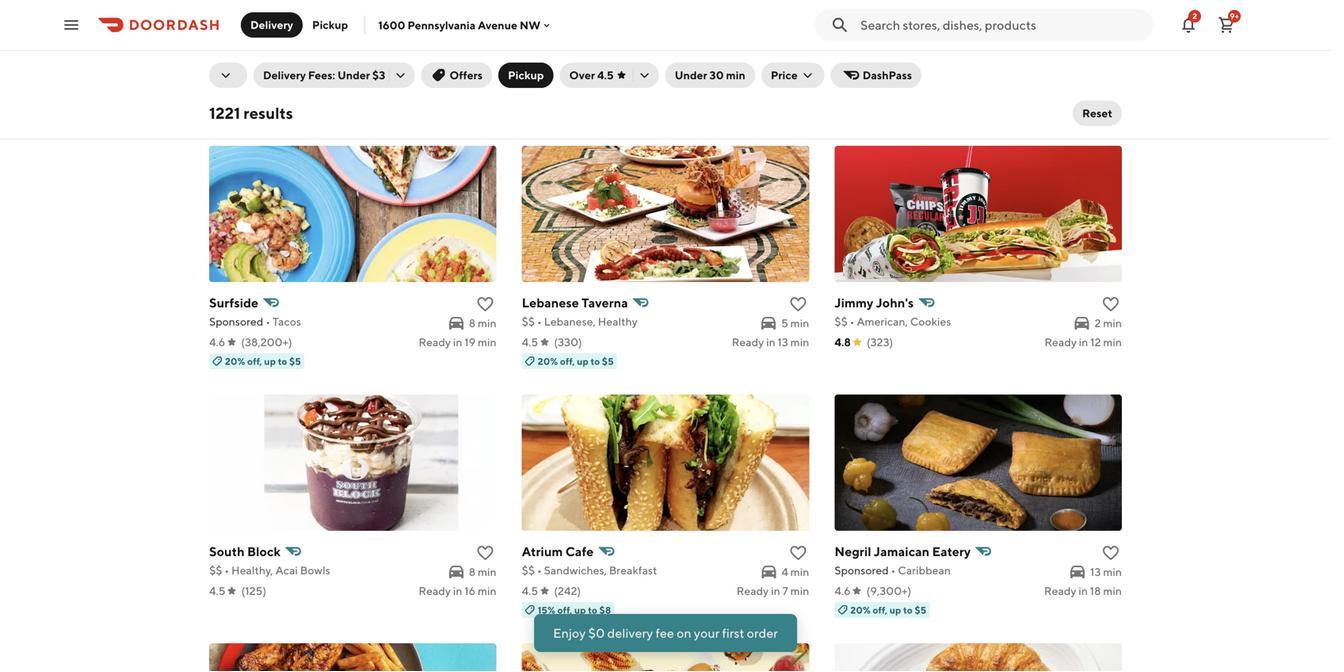 Task type: vqa. For each thing, say whether or not it's contained in the screenshot.
5 min
yes



Task type: locate. For each thing, give the bounding box(es) containing it.
2 for 2 min
[[1095, 317, 1102, 330]]

4.6 down the surfside
[[209, 336, 225, 349]]

min right 7
[[791, 585, 810, 598]]

click to add this store to your saved list image for south block
[[476, 544, 495, 563]]

8 up 19
[[469, 317, 476, 330]]

ready
[[419, 336, 451, 349], [732, 336, 764, 349], [1045, 336, 1077, 349], [419, 585, 451, 598], [737, 585, 769, 598], [1045, 585, 1077, 598]]

sponsored for surfside
[[209, 315, 263, 328]]

1 horizontal spatial click to add this store to your saved list image
[[789, 295, 808, 314]]

$$
[[522, 315, 535, 328], [835, 315, 848, 328], [209, 564, 222, 577], [522, 564, 535, 577]]

to down "(9,300+)"
[[904, 605, 913, 616]]

1 horizontal spatial 2
[[1193, 11, 1198, 21]]

up down (38,200+)
[[264, 356, 276, 367]]

to left $8
[[588, 605, 598, 616]]

caribbean
[[898, 564, 951, 577]]

click to add this store to your saved list image
[[476, 295, 495, 314], [789, 544, 808, 563], [1102, 544, 1121, 563]]

click to add this store to your saved list image for atrium
[[789, 544, 808, 563]]

min up ready in 18 min
[[1104, 566, 1123, 579]]

click to add this store to your saved list image up 4 min
[[789, 544, 808, 563]]

in left 12
[[1080, 336, 1089, 349]]

under 30 min
[[675, 69, 746, 82]]

delivery for delivery fees: under $3
[[263, 69, 306, 82]]

Store search: begin typing to search for stores available on DoorDash text field
[[861, 16, 1145, 34]]

8 for south block
[[469, 566, 476, 579]]

20% off, up to $5
[[225, 356, 301, 367], [538, 356, 614, 367], [851, 605, 927, 616]]

lebanese
[[522, 295, 579, 310]]

$5 for surfside
[[289, 356, 301, 367]]

to for surfside
[[278, 356, 287, 367]]

jimmy john's
[[835, 295, 914, 310]]

2
[[1193, 11, 1198, 21], [1095, 317, 1102, 330]]

• for south block
[[225, 564, 229, 577]]

bowls
[[300, 564, 330, 577]]

0 horizontal spatial 4.6
[[209, 336, 225, 349]]

sandwiches
[[344, 27, 404, 40]]

1 vertical spatial pickup
[[508, 69, 544, 82]]

off, for negril jamaican eatery
[[873, 605, 888, 616]]

off,
[[247, 356, 262, 367], [560, 356, 575, 367], [558, 605, 573, 616], [873, 605, 888, 616]]

sponsored down the surfside
[[209, 315, 263, 328]]

4.5 for lebanese taverna
[[522, 336, 538, 349]]

in left 4.8
[[767, 336, 776, 349]]

4
[[782, 566, 789, 579]]

up down (242)
[[575, 605, 586, 616]]

min right 19
[[478, 336, 497, 349]]

0 horizontal spatial breakfast
[[609, 564, 657, 577]]

4.6 down negril
[[835, 585, 851, 598]]

click to add this store to your saved list image up ready in 16 min
[[476, 544, 495, 563]]

$$ down atrium
[[522, 564, 535, 577]]

0 horizontal spatial click to add this store to your saved list image
[[476, 295, 495, 314]]

eatery
[[933, 544, 971, 559]]

1 horizontal spatial pickup button
[[499, 63, 554, 88]]

off, for lebanese taverna
[[560, 356, 575, 367]]

0 horizontal spatial healthy
[[486, 27, 526, 40]]

$$ up 4.8
[[835, 315, 848, 328]]

1 items, open order cart image
[[1218, 15, 1237, 34]]

(323)
[[867, 336, 894, 349]]

8 up 16
[[469, 566, 476, 579]]

min right 30
[[726, 69, 746, 82]]

breakfast up $8
[[609, 564, 657, 577]]

up down (330)
[[577, 356, 589, 367]]

sponsored for negril jamaican eatery
[[835, 564, 889, 577]]

pickup button
[[303, 12, 358, 38], [499, 63, 554, 88]]

13 up 18
[[1091, 566, 1102, 579]]

5
[[782, 317, 789, 330]]

4.5 right over
[[598, 69, 614, 82]]

0 horizontal spatial pickup button
[[303, 12, 358, 38]]

breakfast left thai
[[977, 27, 1025, 40]]

1 vertical spatial 8 min
[[469, 566, 497, 579]]

2 horizontal spatial 20% off, up to $5
[[851, 605, 927, 616]]

delivery inside delivery 'button'
[[251, 18, 293, 31]]

sponsored down negril
[[835, 564, 889, 577]]

click to add this store to your saved list image up the 5 min
[[789, 295, 808, 314]]

9+ button
[[1211, 9, 1243, 41]]

•
[[266, 315, 270, 328], [537, 315, 542, 328], [850, 315, 855, 328], [225, 564, 229, 577], [537, 564, 542, 577], [891, 564, 896, 577]]

0 horizontal spatial under
[[338, 69, 370, 82]]

pickup for topmost pickup button
[[312, 18, 348, 31]]

1 horizontal spatial 20% off, up to $5
[[538, 356, 614, 367]]

$5 down $$ • lebanese, healthy
[[602, 356, 614, 367]]

1 vertical spatial healthy
[[598, 315, 638, 328]]

4.5 up 15%
[[522, 585, 538, 598]]

min inside under 30 min button
[[726, 69, 746, 82]]

off, for surfside
[[247, 356, 262, 367]]

coffee
[[859, 27, 894, 40]]

under 30 min button
[[666, 63, 755, 88]]

1600 pennsylvania avenue nw button
[[378, 18, 554, 32]]

4.5 left (330)
[[522, 336, 538, 349]]

notification bell image
[[1180, 15, 1199, 34]]

ready for jimmy john's
[[1045, 336, 1077, 349]]

• down the "jamaican"
[[891, 564, 896, 577]]

to down $$ • lebanese, healthy
[[591, 356, 600, 367]]

click to add this store to your saved list image up 2 min on the top right of the page
[[1102, 295, 1121, 314]]

0 horizontal spatial click to add this store to your saved list image
[[476, 544, 495, 563]]

offers button
[[421, 63, 492, 88]]

under left 30
[[675, 69, 708, 82]]

1 8 min from the top
[[469, 317, 497, 330]]

$5 down caribbean at the bottom right of page
[[915, 605, 927, 616]]

tacos
[[273, 315, 301, 328]]

0 horizontal spatial $5
[[289, 356, 301, 367]]

8 min up 19
[[469, 317, 497, 330]]

2 left 1 items, open order cart image
[[1193, 11, 1198, 21]]

1 horizontal spatial 13
[[1091, 566, 1102, 579]]

delivery
[[251, 18, 293, 31], [263, 69, 306, 82]]

breakfast
[[977, 27, 1025, 40], [609, 564, 657, 577]]

$5 down (38,200+)
[[289, 356, 301, 367]]

0 horizontal spatial pickup
[[312, 18, 348, 31]]

18
[[1091, 585, 1102, 598]]

13
[[778, 336, 789, 349], [1091, 566, 1102, 579]]

2 horizontal spatial $5
[[915, 605, 927, 616]]

• down lebanese
[[537, 315, 542, 328]]

in for surfside
[[453, 336, 463, 349]]

1 vertical spatial 8
[[469, 566, 476, 579]]

to for atrium cafe
[[588, 605, 598, 616]]

up down "(9,300+)"
[[890, 605, 902, 616]]

0 vertical spatial sponsored
[[209, 315, 263, 328]]

4.5
[[598, 69, 614, 82], [522, 336, 538, 349], [209, 585, 226, 598], [522, 585, 538, 598]]

20% off, up to $5 down (38,200+)
[[225, 356, 301, 367]]

(9,300+)
[[867, 585, 912, 598]]

20% off, up to $5 down "(9,300+)"
[[851, 605, 927, 616]]

• down jimmy at the top right of page
[[850, 315, 855, 328]]

0 vertical spatial 4.6
[[209, 336, 225, 349]]

trending link
[[211, 0, 265, 45]]

min
[[726, 69, 746, 82], [478, 317, 497, 330], [791, 317, 810, 330], [1104, 317, 1123, 330], [478, 336, 497, 349], [791, 336, 810, 349], [1104, 336, 1123, 349], [478, 566, 497, 579], [791, 566, 810, 579], [1104, 566, 1123, 579], [478, 585, 497, 598], [791, 585, 810, 598], [1104, 585, 1123, 598]]

atrium
[[522, 544, 563, 559]]

in left 7
[[771, 585, 781, 598]]

0 vertical spatial breakfast
[[977, 27, 1025, 40]]

1 8 from the top
[[469, 317, 476, 330]]

click to add this store to your saved list image up ready in 19 min
[[476, 295, 495, 314]]

20% off, up to $5 for lebanese taverna
[[538, 356, 614, 367]]

1 horizontal spatial breakfast
[[977, 27, 1025, 40]]

1 horizontal spatial healthy
[[598, 315, 638, 328]]

2 under from the left
[[675, 69, 708, 82]]

1 vertical spatial breakfast
[[609, 564, 657, 577]]

8 min up 16
[[469, 566, 497, 579]]

to for negril jamaican eatery
[[904, 605, 913, 616]]

ready for atrium cafe
[[737, 585, 769, 598]]

• left tacos
[[266, 315, 270, 328]]

1 horizontal spatial pickup
[[508, 69, 544, 82]]

• for jimmy john's
[[850, 315, 855, 328]]

ready in 7 min
[[737, 585, 810, 598]]

under left $3
[[338, 69, 370, 82]]

order
[[747, 626, 778, 641]]

0 vertical spatial pickup button
[[303, 12, 358, 38]]

$$ for lebanese
[[522, 315, 535, 328]]

20% down (38,200+)
[[225, 356, 245, 367]]

pickup up delivery fees: under $3
[[312, 18, 348, 31]]

0 horizontal spatial sponsored
[[209, 315, 263, 328]]

• down south
[[225, 564, 229, 577]]

up for negril jamaican eatery
[[890, 605, 902, 616]]

20% down "(9,300+)"
[[851, 605, 871, 616]]

0 vertical spatial pickup
[[312, 18, 348, 31]]

up for atrium cafe
[[575, 605, 586, 616]]

healthy down taverna
[[598, 315, 638, 328]]

pickup down nw at the top of page
[[508, 69, 544, 82]]

to
[[278, 356, 287, 367], [591, 356, 600, 367], [588, 605, 598, 616], [904, 605, 913, 616]]

0 horizontal spatial 20% off, up to $5
[[225, 356, 301, 367]]

healthy right food
[[486, 27, 526, 40]]

$$ down south
[[209, 564, 222, 577]]

• for atrium cafe
[[537, 564, 542, 577]]

south
[[209, 544, 245, 559]]

up
[[264, 356, 276, 367], [577, 356, 589, 367], [575, 605, 586, 616], [890, 605, 902, 616]]

20% down (330)
[[538, 356, 558, 367]]

$$ down lebanese
[[522, 315, 535, 328]]

• down atrium
[[537, 564, 542, 577]]

in left 16
[[453, 585, 463, 598]]

$5
[[289, 356, 301, 367], [602, 356, 614, 367], [915, 605, 927, 616]]

off, down (330)
[[560, 356, 575, 367]]

$$ for south
[[209, 564, 222, 577]]

1 horizontal spatial under
[[675, 69, 708, 82]]

taverna
[[582, 295, 628, 310]]

in left 18
[[1079, 585, 1088, 598]]

to down (38,200+)
[[278, 356, 287, 367]]

4.6
[[209, 336, 225, 349], [835, 585, 851, 598]]

fast food
[[418, 27, 468, 40]]

1 vertical spatial delivery
[[263, 69, 306, 82]]

fee
[[656, 626, 674, 641]]

1 vertical spatial 2
[[1095, 317, 1102, 330]]

8 min for surfside
[[469, 317, 497, 330]]

20% off, up to $5 down (330)
[[538, 356, 614, 367]]

0 vertical spatial delivery
[[251, 18, 293, 31]]

open menu image
[[62, 15, 81, 34]]

1 vertical spatial 4.6
[[835, 585, 851, 598]]

2 horizontal spatial 20%
[[851, 605, 871, 616]]

enjoy
[[553, 626, 586, 641]]

ready for lebanese taverna
[[732, 336, 764, 349]]

0 vertical spatial 13
[[778, 336, 789, 349]]

1 horizontal spatial click to add this store to your saved list image
[[789, 544, 808, 563]]

4.6 for negril jamaican eatery
[[835, 585, 851, 598]]

off, down (38,200+)
[[247, 356, 262, 367]]

4.5 left (125)
[[209, 585, 226, 598]]

4.8
[[835, 336, 851, 349]]

in left 19
[[453, 336, 463, 349]]

over 4.5 button
[[560, 63, 659, 88]]

click to add this store to your saved list image for lebanese taverna
[[789, 295, 808, 314]]

0 vertical spatial healthy
[[486, 27, 526, 40]]

1 horizontal spatial 20%
[[538, 356, 558, 367]]

8 min
[[469, 317, 497, 330], [469, 566, 497, 579]]

$$ • lebanese, healthy
[[522, 315, 638, 328]]

1 vertical spatial sponsored
[[835, 564, 889, 577]]

reset button
[[1073, 101, 1123, 126]]

price button
[[762, 63, 825, 88]]

$5 for negril jamaican eatery
[[915, 605, 927, 616]]

2 8 min from the top
[[469, 566, 497, 579]]

2 horizontal spatial click to add this store to your saved list image
[[1102, 295, 1121, 314]]

click to add this store to your saved list image
[[789, 295, 808, 314], [1102, 295, 1121, 314], [476, 544, 495, 563]]

1 vertical spatial pickup button
[[499, 63, 554, 88]]

sponsored • tacos
[[209, 315, 301, 328]]

pickup button down nw at the top of page
[[499, 63, 554, 88]]

off, right 15%
[[558, 605, 573, 616]]

click to add this store to your saved list image up 13 min
[[1102, 544, 1121, 563]]

1 horizontal spatial $5
[[602, 356, 614, 367]]

min right 12
[[1104, 336, 1123, 349]]

0 vertical spatial 8 min
[[469, 317, 497, 330]]

off, down "(9,300+)"
[[873, 605, 888, 616]]

20%
[[225, 356, 245, 367], [538, 356, 558, 367], [851, 605, 871, 616]]

surfside
[[209, 295, 259, 310]]

1 horizontal spatial 4.6
[[835, 585, 851, 598]]

avenue
[[478, 18, 518, 32]]

0 horizontal spatial 2
[[1095, 317, 1102, 330]]

2 horizontal spatial click to add this store to your saved list image
[[1102, 544, 1121, 563]]

15%
[[538, 605, 556, 616]]

2 up 12
[[1095, 317, 1102, 330]]

cookies
[[911, 315, 952, 328]]

delivery fees: under $3
[[263, 69, 386, 82]]

5 min
[[782, 317, 810, 330]]

in
[[453, 336, 463, 349], [767, 336, 776, 349], [1080, 336, 1089, 349], [453, 585, 463, 598], [771, 585, 781, 598], [1079, 585, 1088, 598]]

1 horizontal spatial sponsored
[[835, 564, 889, 577]]

0 horizontal spatial 20%
[[225, 356, 245, 367]]

2 8 from the top
[[469, 566, 476, 579]]

fast
[[418, 27, 440, 40]]

2 min
[[1095, 317, 1123, 330]]

in for lebanese taverna
[[767, 336, 776, 349]]

13 down 5
[[778, 336, 789, 349]]

south block
[[209, 544, 281, 559]]

pickup button up delivery fees: under $3
[[303, 12, 358, 38]]

0 vertical spatial 8
[[469, 317, 476, 330]]

0 vertical spatial 2
[[1193, 11, 1198, 21]]



Task type: describe. For each thing, give the bounding box(es) containing it.
ready in 18 min
[[1045, 585, 1123, 598]]

fees:
[[308, 69, 335, 82]]

trending
[[215, 27, 260, 40]]

min right 5
[[791, 317, 810, 330]]

nw
[[520, 18, 541, 32]]

ready in 16 min
[[419, 585, 497, 598]]

20% off, up to $5 for surfside
[[225, 356, 301, 367]]

9+
[[1231, 11, 1240, 21]]

up for surfside
[[264, 356, 276, 367]]

4.5 for south block
[[209, 585, 226, 598]]

block
[[247, 544, 281, 559]]

ready in 13 min
[[732, 336, 810, 349]]

1600
[[378, 18, 405, 32]]

next button of carousel image
[[1115, 1, 1130, 17]]

under inside button
[[675, 69, 708, 82]]

mexican
[[794, 27, 837, 40]]

(330)
[[554, 336, 582, 349]]

in for south block
[[453, 585, 463, 598]]

over 4.5
[[570, 69, 614, 82]]

negril jamaican eatery
[[835, 544, 971, 559]]

0 horizontal spatial 13
[[778, 336, 789, 349]]

ready for south block
[[419, 585, 451, 598]]

acclaimed link
[[273, 0, 333, 45]]

first
[[722, 626, 745, 641]]

dashpass
[[863, 69, 913, 82]]

jamaican
[[874, 544, 930, 559]]

over
[[570, 69, 595, 82]]

up for lebanese taverna
[[577, 356, 589, 367]]

20% for negril jamaican eatery
[[851, 605, 871, 616]]

delivery for delivery
[[251, 18, 293, 31]]

in for jimmy john's
[[1080, 336, 1089, 349]]

pennsylvania
[[408, 18, 476, 32]]

7
[[783, 585, 789, 598]]

atrium cafe
[[522, 544, 594, 559]]

thai
[[1052, 27, 1074, 40]]

1 under from the left
[[338, 69, 370, 82]]

offers
[[450, 69, 483, 82]]

4.5 for atrium cafe
[[522, 585, 538, 598]]

min right 4
[[791, 566, 810, 579]]

$$ for jimmy
[[835, 315, 848, 328]]

on
[[677, 626, 692, 641]]

ready for surfside
[[419, 336, 451, 349]]

20% for surfside
[[225, 356, 245, 367]]

john's
[[876, 295, 914, 310]]

ready in 12 min
[[1045, 336, 1123, 349]]

healthy,
[[231, 564, 273, 577]]

1600 pennsylvania avenue nw
[[378, 18, 541, 32]]

30
[[710, 69, 724, 82]]

off, for atrium cafe
[[558, 605, 573, 616]]

dashpass button
[[831, 63, 922, 88]]

to for lebanese taverna
[[591, 356, 600, 367]]

in for negril jamaican eatery
[[1079, 585, 1088, 598]]

soup
[[926, 27, 952, 40]]

sandwiches,
[[544, 564, 607, 577]]

negril
[[835, 544, 872, 559]]

sponsored • caribbean
[[835, 564, 951, 577]]

lebanese,
[[544, 315, 596, 328]]

1 vertical spatial 13
[[1091, 566, 1102, 579]]

jimmy
[[835, 295, 874, 310]]

8 for surfside
[[469, 317, 476, 330]]

1221 results
[[209, 104, 293, 122]]

1221
[[209, 104, 240, 122]]

15% off, up to $8
[[538, 605, 611, 616]]

$5 for lebanese taverna
[[602, 356, 614, 367]]

(38,200+)
[[241, 336, 292, 349]]

$$ • healthy, acai bowls
[[209, 564, 330, 577]]

click to add this store to your saved list image for negril
[[1102, 544, 1121, 563]]

min up "ready in 12 min"
[[1104, 317, 1123, 330]]

$8
[[600, 605, 611, 616]]

$$ • sandwiches, breakfast
[[522, 564, 657, 577]]

min right 16
[[478, 585, 497, 598]]

in for atrium cafe
[[771, 585, 781, 598]]

13 min
[[1091, 566, 1123, 579]]

acclaimed
[[276, 27, 330, 40]]

2 for 2
[[1193, 11, 1198, 21]]

4.6 for surfside
[[209, 336, 225, 349]]

delivery
[[608, 626, 653, 641]]

acai
[[276, 564, 298, 577]]

ready for negril jamaican eatery
[[1045, 585, 1077, 598]]

$3
[[373, 69, 386, 82]]

4 min
[[782, 566, 810, 579]]

ready in 19 min
[[419, 336, 497, 349]]

(125)
[[241, 585, 267, 598]]

food
[[442, 27, 468, 40]]

min up ready in 19 min
[[478, 317, 497, 330]]

20% for lebanese taverna
[[538, 356, 558, 367]]

click to add this store to your saved list image for jimmy john's
[[1102, 295, 1121, 314]]

results
[[244, 104, 293, 122]]

19
[[465, 336, 476, 349]]

price
[[771, 69, 798, 82]]

cafe
[[566, 544, 594, 559]]

your
[[694, 626, 720, 641]]

$$ for atrium
[[522, 564, 535, 577]]

smoothie
[[1101, 27, 1150, 40]]

20% off, up to $5 for negril jamaican eatery
[[851, 605, 927, 616]]

min up ready in 16 min
[[478, 566, 497, 579]]

$$ • american, cookies
[[835, 315, 952, 328]]

• for lebanese taverna
[[537, 315, 542, 328]]

min down the 5 min
[[791, 336, 810, 349]]

min right 18
[[1104, 585, 1123, 598]]

8 min for south block
[[469, 566, 497, 579]]

12
[[1091, 336, 1102, 349]]

pickup for pickup button to the right
[[508, 69, 544, 82]]

delivery button
[[241, 12, 303, 38]]

$0
[[589, 626, 605, 641]]

4.5 inside 'button'
[[598, 69, 614, 82]]

16
[[465, 585, 476, 598]]

lebanese taverna
[[522, 295, 628, 310]]

(242)
[[554, 585, 581, 598]]

reset
[[1083, 107, 1113, 120]]



